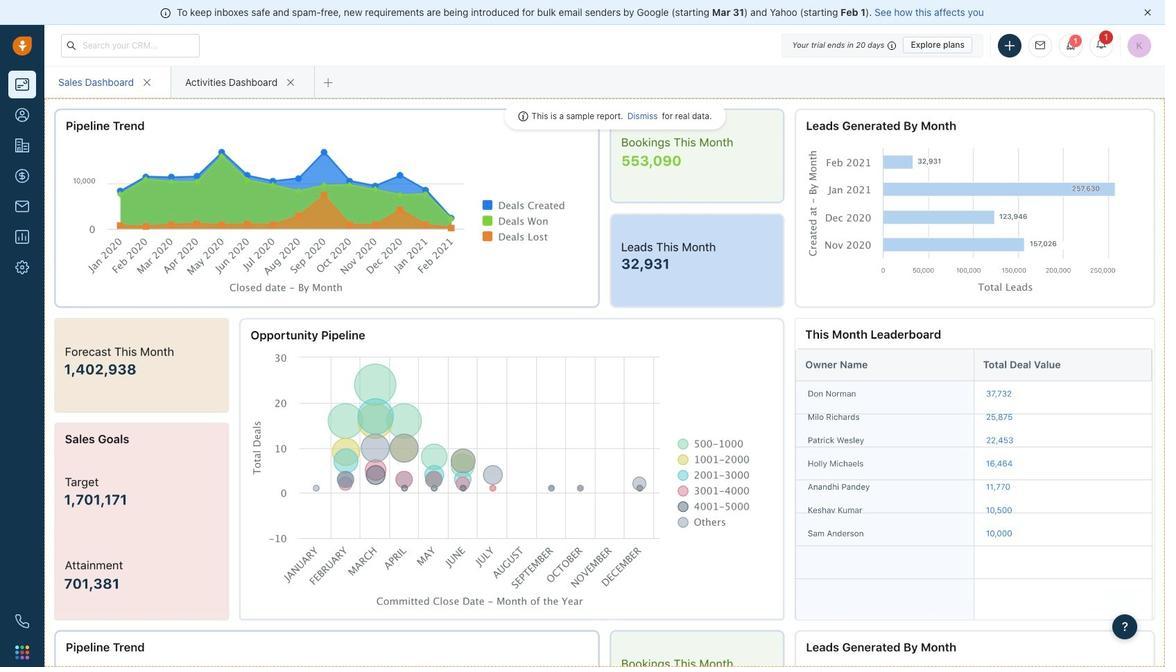 Task type: locate. For each thing, give the bounding box(es) containing it.
phone element
[[8, 608, 36, 636]]

phone image
[[15, 615, 29, 629]]

send email image
[[1035, 41, 1045, 50]]



Task type: describe. For each thing, give the bounding box(es) containing it.
Search your CRM... text field
[[61, 34, 200, 57]]

freshworks switcher image
[[15, 646, 29, 660]]

close image
[[1144, 9, 1151, 16]]



